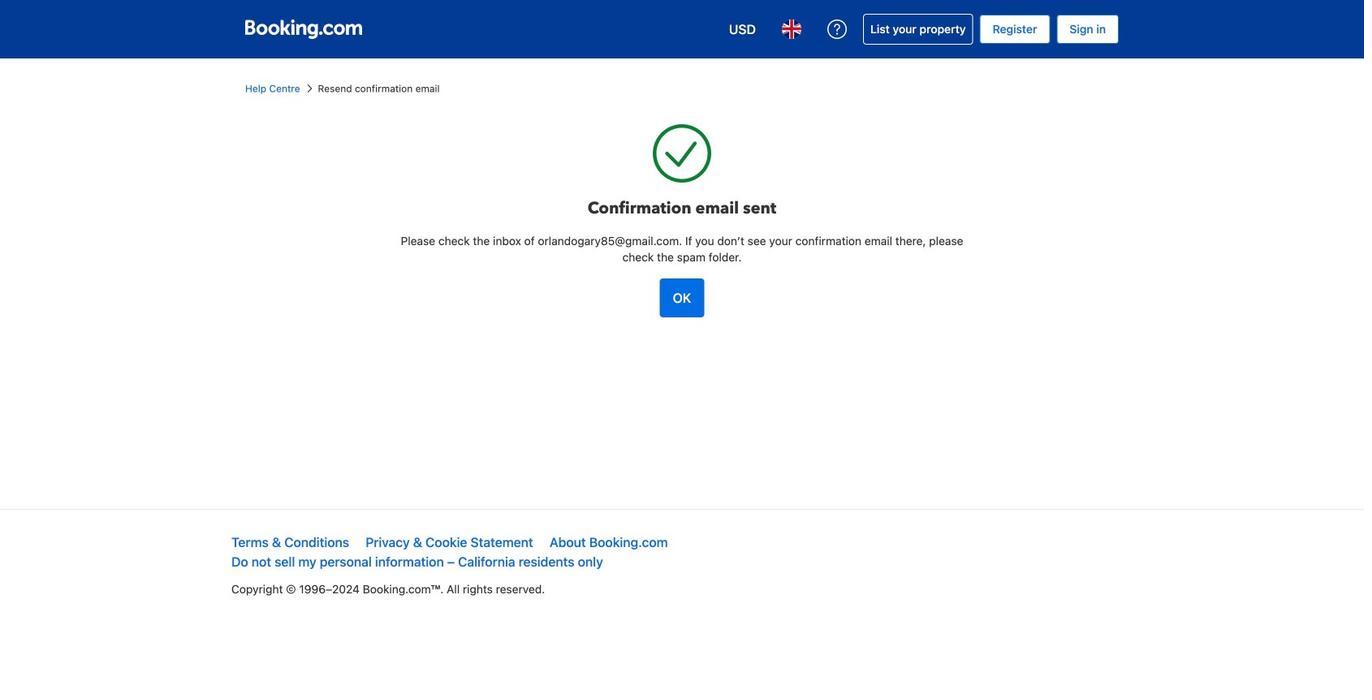 Task type: vqa. For each thing, say whether or not it's contained in the screenshot.
Booking.com online hotel reservations image
yes



Task type: locate. For each thing, give the bounding box(es) containing it.
booking.com online hotel reservations image
[[245, 19, 362, 39]]



